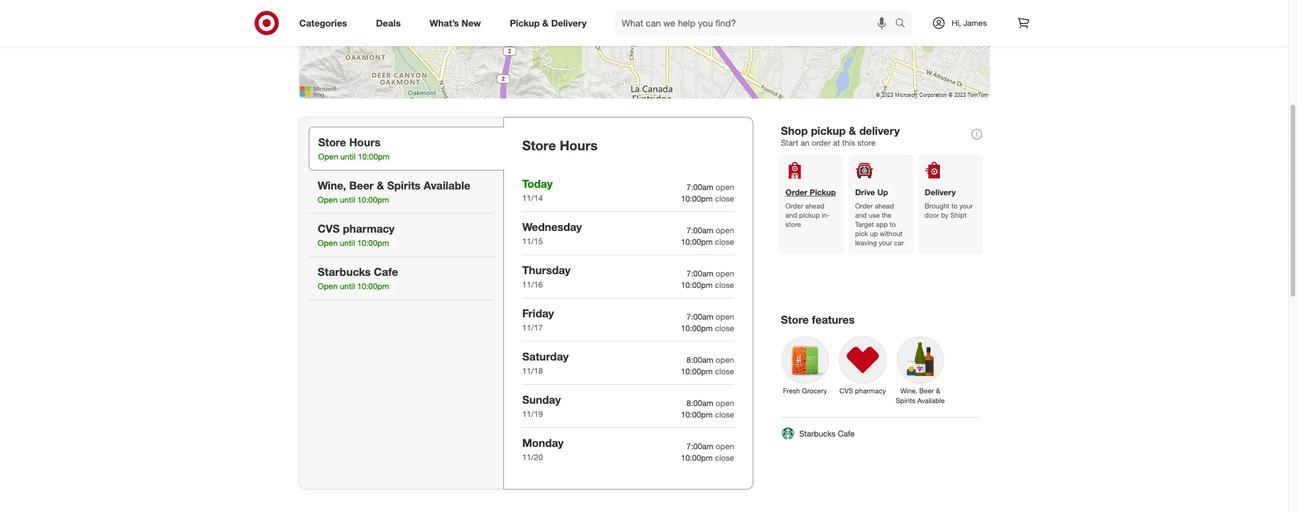 Task type: vqa. For each thing, say whether or not it's contained in the screenshot.


Task type: locate. For each thing, give the bounding box(es) containing it.
wine, inside wine, beer & spirits available
[[901, 386, 918, 395]]

and
[[786, 211, 798, 220], [856, 211, 867, 220]]

cvs right grocery
[[840, 386, 854, 395]]

1 vertical spatial cvs
[[840, 386, 854, 395]]

0 vertical spatial available
[[424, 179, 471, 192]]

2 8:00am open 10:00pm close from the top
[[681, 398, 735, 419]]

in-
[[822, 211, 830, 220]]

& inside wine, beer & spirits available
[[936, 386, 941, 395]]

0 vertical spatial 8:00am
[[687, 355, 714, 365]]

spirits for wine, beer & spirits available open until 10:00pm
[[387, 179, 421, 192]]

1 vertical spatial pickup
[[799, 211, 820, 220]]

and inside drive up order ahead and use the target app to pick up without leaving your car
[[856, 211, 867, 220]]

1 horizontal spatial wine,
[[901, 386, 918, 395]]

0 horizontal spatial ahead
[[806, 202, 825, 210]]

1 vertical spatial beer
[[920, 386, 934, 395]]

1 8:00am open 10:00pm close from the top
[[681, 355, 735, 376]]

new
[[462, 17, 481, 29]]

2 open from the top
[[716, 225, 735, 235]]

until inside store hours open until 10:00pm
[[341, 152, 356, 161]]

1 horizontal spatial hours
[[560, 137, 598, 153]]

starbucks down cvs pharmacy open until 10:00pm
[[318, 265, 371, 278]]

11/15
[[522, 236, 543, 246]]

your
[[960, 202, 973, 210], [879, 239, 893, 247]]

cafe
[[374, 265, 398, 278], [838, 429, 855, 438]]

delivery inside delivery brought to your door by shipt
[[925, 187, 956, 197]]

your down 'without'
[[879, 239, 893, 247]]

pickup
[[510, 17, 540, 29], [810, 187, 836, 197]]

open for monday
[[716, 441, 735, 451]]

3 7:00am from the top
[[687, 268, 714, 278]]

3 close from the top
[[715, 280, 735, 290]]

cvs inside cvs pharmacy open until 10:00pm
[[318, 222, 340, 235]]

pickup right new
[[510, 17, 540, 29]]

available inside wine, beer & spirits available
[[918, 396, 945, 405]]

today 11/14
[[522, 177, 553, 203]]

0 vertical spatial wine,
[[318, 179, 346, 192]]

close for monday
[[715, 453, 735, 463]]

7:00am open 10:00pm close for today
[[681, 182, 735, 203]]

1 and from the left
[[786, 211, 798, 220]]

1 vertical spatial delivery
[[925, 187, 956, 197]]

hours
[[349, 135, 381, 149], [560, 137, 598, 153]]

store
[[858, 138, 876, 147], [786, 220, 801, 229]]

5 open from the top
[[716, 355, 735, 365]]

beer for wine, beer & spirits available
[[920, 386, 934, 395]]

order for drive up
[[856, 202, 873, 210]]

2 7:00am open 10:00pm close from the top
[[681, 225, 735, 247]]

0 horizontal spatial your
[[879, 239, 893, 247]]

1 horizontal spatial store
[[522, 137, 556, 153]]

1 vertical spatial cafe
[[838, 429, 855, 438]]

to up 'without'
[[890, 220, 896, 229]]

7:00am for wednesday
[[687, 225, 714, 235]]

wine, inside wine, beer & spirits available open until 10:00pm
[[318, 179, 346, 192]]

hi, james
[[952, 18, 987, 28]]

7:00am
[[687, 182, 714, 192], [687, 225, 714, 235], [687, 268, 714, 278], [687, 312, 714, 321], [687, 441, 714, 451]]

7 close from the top
[[715, 453, 735, 463]]

pickup
[[811, 124, 846, 137], [799, 211, 820, 220]]

wine,
[[318, 179, 346, 192], [901, 386, 918, 395]]

0 horizontal spatial pickup
[[510, 17, 540, 29]]

1 horizontal spatial pickup
[[810, 187, 836, 197]]

0 vertical spatial pickup
[[811, 124, 846, 137]]

8:00am open 10:00pm close
[[681, 355, 735, 376], [681, 398, 735, 419]]

11/18
[[522, 366, 543, 376]]

available for wine, beer & spirits available
[[918, 396, 945, 405]]

pharmacy
[[343, 222, 395, 235], [855, 386, 886, 395]]

order inside drive up order ahead and use the target app to pick up without leaving your car
[[856, 202, 873, 210]]

1 vertical spatial store
[[786, 220, 801, 229]]

2 8:00am from the top
[[687, 398, 714, 408]]

open inside store hours open until 10:00pm
[[318, 152, 338, 161]]

until
[[341, 152, 356, 161], [340, 195, 355, 205], [340, 238, 355, 248], [340, 281, 355, 291]]

1 horizontal spatial to
[[952, 202, 958, 210]]

sunday
[[522, 393, 561, 406]]

6 close from the top
[[715, 410, 735, 419]]

0 horizontal spatial to
[[890, 220, 896, 229]]

4 7:00am open 10:00pm close from the top
[[681, 312, 735, 333]]

0 horizontal spatial spirits
[[387, 179, 421, 192]]

1 vertical spatial pickup
[[810, 187, 836, 197]]

monday
[[522, 436, 564, 449]]

to inside delivery brought to your door by shipt
[[952, 202, 958, 210]]

& inside shop pickup & delivery start an order at this store
[[849, 124, 857, 137]]

5 close from the top
[[715, 366, 735, 376]]

until for store
[[341, 152, 356, 161]]

1 vertical spatial pharmacy
[[855, 386, 886, 395]]

cvs pharmacy
[[840, 386, 886, 395]]

0 horizontal spatial starbucks
[[318, 265, 371, 278]]

0 vertical spatial spirits
[[387, 179, 421, 192]]

pharmacy down wine, beer & spirits available open until 10:00pm
[[343, 222, 395, 235]]

0 horizontal spatial wine,
[[318, 179, 346, 192]]

open inside cvs pharmacy open until 10:00pm
[[318, 238, 338, 248]]

ahead up the
[[875, 202, 894, 210]]

wine, down store hours open until 10:00pm
[[318, 179, 346, 192]]

pickup up the 'order'
[[811, 124, 846, 137]]

pharmacy left wine, beer & spirits available
[[855, 386, 886, 395]]

ahead inside drive up order ahead and use the target app to pick up without leaving your car
[[875, 202, 894, 210]]

today
[[522, 177, 553, 190]]

0 horizontal spatial pharmacy
[[343, 222, 395, 235]]

1 vertical spatial 8:00am
[[687, 398, 714, 408]]

close
[[715, 194, 735, 203], [715, 237, 735, 247], [715, 280, 735, 290], [715, 323, 735, 333], [715, 366, 735, 376], [715, 410, 735, 419], [715, 453, 735, 463]]

spirits inside wine, beer & spirits available
[[896, 396, 916, 405]]

wine, right cvs pharmacy
[[901, 386, 918, 395]]

& inside wine, beer & spirits available open until 10:00pm
[[377, 179, 384, 192]]

cafe down cvs pharmacy open until 10:00pm
[[374, 265, 398, 278]]

0 horizontal spatial store
[[786, 220, 801, 229]]

deals link
[[366, 10, 415, 36]]

11/16
[[522, 279, 543, 289]]

open for sunday
[[716, 398, 735, 408]]

0 horizontal spatial store
[[318, 135, 346, 149]]

wine, for wine, beer & spirits available
[[901, 386, 918, 395]]

and left in-
[[786, 211, 798, 220]]

0 vertical spatial starbucks
[[318, 265, 371, 278]]

pick
[[856, 229, 868, 238]]

3 7:00am open 10:00pm close from the top
[[681, 268, 735, 290]]

1 8:00am from the top
[[687, 355, 714, 365]]

saturday
[[522, 350, 569, 363]]

ahead up in-
[[806, 202, 825, 210]]

and inside order pickup order ahead and pickup in- store
[[786, 211, 798, 220]]

available
[[424, 179, 471, 192], [918, 396, 945, 405]]

pickup inside shop pickup & delivery start an order at this store
[[811, 124, 846, 137]]

3 open from the top
[[716, 268, 735, 278]]

pickup up in-
[[810, 187, 836, 197]]

pickup left in-
[[799, 211, 820, 220]]

without
[[880, 229, 903, 238]]

close for wednesday
[[715, 237, 735, 247]]

0 vertical spatial cvs
[[318, 222, 340, 235]]

store hours open until 10:00pm
[[318, 135, 390, 161]]

by
[[942, 211, 949, 220]]

0 vertical spatial to
[[952, 202, 958, 210]]

open for friday
[[716, 312, 735, 321]]

ahead
[[806, 202, 825, 210], [875, 202, 894, 210]]

and for order
[[786, 211, 798, 220]]

0 vertical spatial beer
[[349, 179, 374, 192]]

cafe down cvs pharmacy
[[838, 429, 855, 438]]

and up target
[[856, 211, 867, 220]]

open for starbucks cafe
[[318, 281, 338, 291]]

1 horizontal spatial and
[[856, 211, 867, 220]]

cvs
[[318, 222, 340, 235], [840, 386, 854, 395]]

what's new link
[[420, 10, 496, 36]]

& for shop pickup & delivery start an order at this store
[[849, 124, 857, 137]]

hours inside store hours open until 10:00pm
[[349, 135, 381, 149]]

and for drive
[[856, 211, 867, 220]]

spirits for wine, beer & spirits available
[[896, 396, 916, 405]]

1 vertical spatial 8:00am open 10:00pm close
[[681, 398, 735, 419]]

open for saturday
[[716, 355, 735, 365]]

fresh grocery
[[783, 386, 828, 395]]

delivery
[[551, 17, 587, 29], [925, 187, 956, 197]]

until inside cvs pharmacy open until 10:00pm
[[340, 238, 355, 248]]

beer inside wine, beer & spirits available open until 10:00pm
[[349, 179, 374, 192]]

1 horizontal spatial ahead
[[875, 202, 894, 210]]

cvs up starbucks cafe open until 10:00pm
[[318, 222, 340, 235]]

7 open from the top
[[716, 441, 735, 451]]

0 horizontal spatial cvs
[[318, 222, 340, 235]]

cafe for starbucks cafe
[[838, 429, 855, 438]]

your up shipt in the top right of the page
[[960, 202, 973, 210]]

1 horizontal spatial delivery
[[925, 187, 956, 197]]

1 ahead from the left
[[806, 202, 825, 210]]

to
[[952, 202, 958, 210], [890, 220, 896, 229]]

2 horizontal spatial store
[[781, 313, 809, 326]]

starbucks down grocery
[[800, 429, 836, 438]]

5 7:00am from the top
[[687, 441, 714, 451]]

your inside drive up order ahead and use the target app to pick up without leaving your car
[[879, 239, 893, 247]]

0 vertical spatial 8:00am open 10:00pm close
[[681, 355, 735, 376]]

pickup & delivery link
[[500, 10, 601, 36]]

7:00am for today
[[687, 182, 714, 192]]

use
[[869, 211, 880, 220]]

7:00am open 10:00pm close
[[681, 182, 735, 203], [681, 225, 735, 247], [681, 268, 735, 290], [681, 312, 735, 333], [681, 441, 735, 463]]

What can we help you find? suggestions appear below search field
[[615, 10, 898, 36]]

drive up order ahead and use the target app to pick up without leaving your car
[[856, 187, 904, 247]]

1 vertical spatial available
[[918, 396, 945, 405]]

to up shipt in the top right of the page
[[952, 202, 958, 210]]

6 open from the top
[[716, 398, 735, 408]]

1 horizontal spatial spirits
[[896, 396, 916, 405]]

ahead inside order pickup order ahead and pickup in- store
[[806, 202, 825, 210]]

starbucks
[[318, 265, 371, 278], [800, 429, 836, 438]]

wine, for wine, beer & spirits available open until 10:00pm
[[318, 179, 346, 192]]

1 close from the top
[[715, 194, 735, 203]]

until inside starbucks cafe open until 10:00pm
[[340, 281, 355, 291]]

app
[[876, 220, 888, 229]]

1 vertical spatial spirits
[[896, 396, 916, 405]]

pharmacy inside cvs pharmacy open until 10:00pm
[[343, 222, 395, 235]]

wednesday
[[522, 220, 582, 233]]

0 horizontal spatial available
[[424, 179, 471, 192]]

starbucks inside starbucks cafe open until 10:00pm
[[318, 265, 371, 278]]

beer inside wine, beer & spirits available
[[920, 386, 934, 395]]

order
[[786, 187, 808, 197], [786, 202, 804, 210], [856, 202, 873, 210]]

0 vertical spatial store
[[858, 138, 876, 147]]

0 vertical spatial cafe
[[374, 265, 398, 278]]

11/17
[[522, 323, 543, 332]]

1 7:00am open 10:00pm close from the top
[[681, 182, 735, 203]]

0 vertical spatial your
[[960, 202, 973, 210]]

0 horizontal spatial beer
[[349, 179, 374, 192]]

4 close from the top
[[715, 323, 735, 333]]

0 vertical spatial delivery
[[551, 17, 587, 29]]

pickup inside order pickup order ahead and pickup in- store
[[799, 211, 820, 220]]

1 open from the top
[[716, 182, 735, 192]]

4 7:00am from the top
[[687, 312, 714, 321]]

0 vertical spatial pharmacy
[[343, 222, 395, 235]]

0 horizontal spatial and
[[786, 211, 798, 220]]

until for cvs
[[340, 238, 355, 248]]

2 ahead from the left
[[875, 202, 894, 210]]

available inside wine, beer & spirits available open until 10:00pm
[[424, 179, 471, 192]]

thursday
[[522, 263, 571, 276]]

1 horizontal spatial pharmacy
[[855, 386, 886, 395]]

target
[[856, 220, 874, 229]]

pharmacy for cvs pharmacy
[[855, 386, 886, 395]]

wine, beer & spirits available
[[896, 386, 945, 405]]

1 vertical spatial your
[[879, 239, 893, 247]]

cafe inside starbucks cafe open until 10:00pm
[[374, 265, 398, 278]]

1 horizontal spatial beer
[[920, 386, 934, 395]]

1 vertical spatial starbucks
[[800, 429, 836, 438]]

0 horizontal spatial hours
[[349, 135, 381, 149]]

open inside starbucks cafe open until 10:00pm
[[318, 281, 338, 291]]

7:00am open 10:00pm close for monday
[[681, 441, 735, 463]]

store inside shop pickup & delivery start an order at this store
[[858, 138, 876, 147]]

1 horizontal spatial cvs
[[840, 386, 854, 395]]

&
[[543, 17, 549, 29], [849, 124, 857, 137], [377, 179, 384, 192], [936, 386, 941, 395]]

1 horizontal spatial cafe
[[838, 429, 855, 438]]

1 horizontal spatial your
[[960, 202, 973, 210]]

2 7:00am from the top
[[687, 225, 714, 235]]

2 and from the left
[[856, 211, 867, 220]]

5 7:00am open 10:00pm close from the top
[[681, 441, 735, 463]]

1 vertical spatial wine,
[[901, 386, 918, 395]]

store inside store hours open until 10:00pm
[[318, 135, 346, 149]]

8:00am
[[687, 355, 714, 365], [687, 398, 714, 408]]

store for store hours open until 10:00pm
[[318, 135, 346, 149]]

4 open from the top
[[716, 312, 735, 321]]

cvs for cvs pharmacy open until 10:00pm
[[318, 222, 340, 235]]

open
[[318, 152, 338, 161], [318, 195, 338, 205], [318, 238, 338, 248], [318, 281, 338, 291]]

door
[[925, 211, 940, 220]]

thursday 11/16
[[522, 263, 571, 289]]

1 horizontal spatial starbucks
[[800, 429, 836, 438]]

1 vertical spatial to
[[890, 220, 896, 229]]

spirits inside wine, beer & spirits available open until 10:00pm
[[387, 179, 421, 192]]

deals
[[376, 17, 401, 29]]

1 horizontal spatial available
[[918, 396, 945, 405]]

10:00pm inside starbucks cafe open until 10:00pm
[[357, 281, 389, 291]]

brought
[[925, 202, 950, 210]]

8:00am open 10:00pm close for saturday
[[681, 355, 735, 376]]

2 close from the top
[[715, 237, 735, 247]]

1 horizontal spatial store
[[858, 138, 876, 147]]

spirits
[[387, 179, 421, 192], [896, 396, 916, 405]]

10:00pm inside wine, beer & spirits available open until 10:00pm
[[357, 195, 389, 205]]

cvs pharmacy link
[[834, 331, 892, 398]]

beer
[[349, 179, 374, 192], [920, 386, 934, 395]]

10:00pm
[[358, 152, 390, 161], [681, 194, 713, 203], [357, 195, 389, 205], [681, 237, 713, 247], [357, 238, 389, 248], [681, 280, 713, 290], [357, 281, 389, 291], [681, 323, 713, 333], [681, 366, 713, 376], [681, 410, 713, 419], [681, 453, 713, 463]]

1 7:00am from the top
[[687, 182, 714, 192]]

0 horizontal spatial cafe
[[374, 265, 398, 278]]



Task type: describe. For each thing, give the bounding box(es) containing it.
store capabilities with hours, vertical tabs tab list
[[299, 117, 504, 490]]

7:00am for thursday
[[687, 268, 714, 278]]

leaving
[[856, 239, 877, 247]]

close for today
[[715, 194, 735, 203]]

up
[[878, 187, 889, 197]]

& for wine, beer & spirits available
[[936, 386, 941, 395]]

& for wine, beer & spirits available open until 10:00pm
[[377, 179, 384, 192]]

close for sunday
[[715, 410, 735, 419]]

open for cvs pharmacy
[[318, 238, 338, 248]]

delivery
[[860, 124, 900, 137]]

cvs pharmacy open until 10:00pm
[[318, 222, 395, 248]]

search
[[890, 18, 918, 30]]

open for today
[[716, 182, 735, 192]]

pickup inside order pickup order ahead and pickup in- store
[[810, 187, 836, 197]]

to inside drive up order ahead and use the target app to pick up without leaving your car
[[890, 220, 896, 229]]

open for thursday
[[716, 268, 735, 278]]

starbucks cafe
[[800, 429, 855, 438]]

11/20
[[522, 452, 543, 462]]

store for store hours
[[522, 137, 556, 153]]

at
[[834, 138, 840, 147]]

order
[[812, 138, 831, 147]]

pharmacy for cvs pharmacy open until 10:00pm
[[343, 222, 395, 235]]

0 vertical spatial pickup
[[510, 17, 540, 29]]

open inside wine, beer & spirits available open until 10:00pm
[[318, 195, 338, 205]]

fresh grocery link
[[777, 331, 834, 398]]

hours for store hours
[[560, 137, 598, 153]]

available for wine, beer & spirits available open until 10:00pm
[[424, 179, 471, 192]]

store for store features
[[781, 313, 809, 326]]

open for wednesday
[[716, 225, 735, 235]]

until inside wine, beer & spirits available open until 10:00pm
[[340, 195, 355, 205]]

close for thursday
[[715, 280, 735, 290]]

the
[[882, 211, 892, 220]]

hi,
[[952, 18, 961, 28]]

what's new
[[430, 17, 481, 29]]

james
[[964, 18, 987, 28]]

10:00pm inside cvs pharmacy open until 10:00pm
[[357, 238, 389, 248]]

8:00am for saturday
[[687, 355, 714, 365]]

features
[[812, 313, 855, 326]]

drive
[[856, 187, 875, 197]]

store features
[[781, 313, 855, 326]]

categories link
[[290, 10, 362, 36]]

hours for store hours open until 10:00pm
[[349, 135, 381, 149]]

7:00am open 10:00pm close for friday
[[681, 312, 735, 333]]

this
[[843, 138, 855, 147]]

what's
[[430, 17, 459, 29]]

10:00pm inside store hours open until 10:00pm
[[358, 152, 390, 161]]

wine, beer & spirits available link
[[892, 331, 950, 408]]

categories
[[299, 17, 347, 29]]

open for store hours
[[318, 152, 338, 161]]

start
[[781, 138, 799, 147]]

wednesday 11/15
[[522, 220, 582, 246]]

store inside order pickup order ahead and pickup in- store
[[786, 220, 801, 229]]

up
[[870, 229, 878, 238]]

8:00am for sunday
[[687, 398, 714, 408]]

cafe for starbucks cafe open until 10:00pm
[[374, 265, 398, 278]]

friday
[[522, 306, 554, 320]]

ahead for up
[[875, 202, 894, 210]]

sunday 11/19
[[522, 393, 561, 419]]

monday 11/20
[[522, 436, 564, 462]]

starbucks for starbucks cafe
[[800, 429, 836, 438]]

ahead for pickup
[[806, 202, 825, 210]]

grocery
[[802, 386, 828, 395]]

until for starbucks
[[340, 281, 355, 291]]

beer for wine, beer & spirits available open until 10:00pm
[[349, 179, 374, 192]]

la canada flintridge map image
[[299, 0, 990, 99]]

0 horizontal spatial delivery
[[551, 17, 587, 29]]

7:00am open 10:00pm close for wednesday
[[681, 225, 735, 247]]

shop
[[781, 124, 808, 137]]

11/19
[[522, 409, 543, 419]]

cvs for cvs pharmacy
[[840, 386, 854, 395]]

fresh
[[783, 386, 801, 395]]

saturday 11/18
[[522, 350, 569, 376]]

store hours
[[522, 137, 598, 153]]

car
[[894, 239, 904, 247]]

wine, beer & spirits available open until 10:00pm
[[318, 179, 471, 205]]

your inside delivery brought to your door by shipt
[[960, 202, 973, 210]]

search button
[[890, 10, 918, 38]]

close for friday
[[715, 323, 735, 333]]

pickup & delivery
[[510, 17, 587, 29]]

close for saturday
[[715, 366, 735, 376]]

8:00am open 10:00pm close for sunday
[[681, 398, 735, 419]]

shop pickup & delivery start an order at this store
[[781, 124, 900, 147]]

shipt
[[951, 211, 967, 220]]

7:00am for monday
[[687, 441, 714, 451]]

11/14
[[522, 193, 543, 203]]

order for order pickup
[[786, 202, 804, 210]]

7:00am for friday
[[687, 312, 714, 321]]

starbucks for starbucks cafe open until 10:00pm
[[318, 265, 371, 278]]

an
[[801, 138, 810, 147]]

delivery brought to your door by shipt
[[925, 187, 973, 220]]

order pickup order ahead and pickup in- store
[[786, 187, 836, 229]]

7:00am open 10:00pm close for thursday
[[681, 268, 735, 290]]

starbucks cafe open until 10:00pm
[[318, 265, 398, 291]]

friday 11/17
[[522, 306, 554, 332]]



